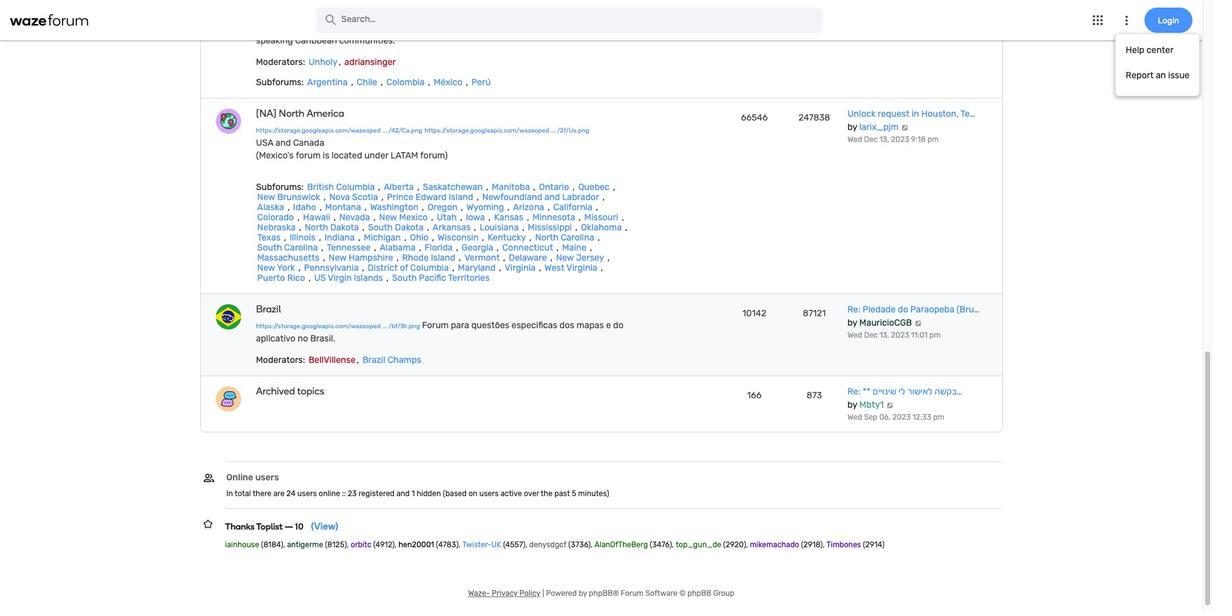 Task type: describe. For each thing, give the bounding box(es) containing it.
©
[[680, 589, 686, 598]]

perú
[[472, 77, 491, 88]]

thanks toplist — 10
[[225, 522, 304, 532]]

vermont
[[465, 253, 500, 263]]

kansas
[[494, 212, 524, 223]]

ontario
[[539, 182, 569, 193]]

do inside re: piedade do paraopeba (bru… by mauriciocgb
[[898, 304, 909, 315]]

south dakota link
[[367, 222, 425, 233]]

denysdgcf link
[[530, 541, 567, 550]]

2 vertical spatial 2023
[[893, 413, 911, 422]]

mikemachado link
[[750, 541, 800, 550]]

california link
[[552, 202, 594, 213]]

district
[[368, 263, 398, 274]]

2 horizontal spatial users
[[480, 490, 499, 498]]

idaho
[[293, 202, 316, 213]]

13, for brazil
[[880, 331, 890, 340]]

hawaii
[[303, 212, 330, 223]]

tennessee
[[327, 243, 371, 253]]

bellvillense link
[[307, 355, 357, 366]]

alanoftheberg
[[595, 541, 648, 550]]

0 vertical spatial island
[[449, 192, 473, 203]]

in
[[912, 109, 920, 119]]

saskatchewan link
[[422, 182, 484, 193]]

https://storage.googleapis.com/wazeoped down perú
[[425, 127, 549, 135]]

unlock
[[848, 109, 876, 119]]

by for unlock request in houston, te… by larix_pjm
[[848, 122, 858, 133]]

prince
[[387, 192, 414, 203]]

pacific
[[419, 273, 446, 284]]

forum inside forum para questões especificas dos mapas e do aplicativo no brasil.
[[422, 320, 449, 331]]

iainhouse link
[[225, 541, 259, 550]]

ohio
[[410, 232, 429, 243]]

comunidad
[[298, 0, 344, 8]]

re: for re: piedade do paraopeba (bru… by mauriciocgb
[[848, 304, 861, 315]]

canada
[[293, 138, 324, 148]]

dec for [na] north america
[[865, 135, 878, 144]]

alabama link
[[379, 243, 417, 253]]

no unread posts image
[[216, 304, 241, 330]]

https://storage.googleapis.com/wazeoped ... /bf/br.png link
[[256, 320, 420, 333]]

non-
[[546, 23, 566, 33]]

prince edward island link
[[386, 192, 475, 203]]

wyoming link
[[466, 202, 506, 213]]

new hampshire link
[[327, 253, 395, 263]]

toplist
[[256, 522, 283, 532]]

forum
[[296, 150, 321, 161]]

alberta
[[384, 182, 414, 193]]

unholy link
[[307, 57, 339, 68]]

saskatchewan
[[423, 182, 483, 193]]

re: piedade do paraopeba (bru… link
[[848, 304, 980, 315]]

(bru…
[[957, 304, 980, 315]]

adriansinger
[[345, 57, 396, 68]]

the for foro de la comunidad hispana de waze + caribe. participa aquí si eres usuario de américa latina, caribe. forum of the hispanic + caribbean waze community. this includes the non-spanish speaking caribbean communities.
[[295, 23, 309, 33]]

piedade
[[863, 304, 896, 315]]

pennsylvania
[[304, 263, 359, 274]]

kentucky
[[488, 232, 526, 243]]

foro
[[256, 0, 275, 8]]

arizona
[[513, 202, 545, 213]]

puerto rico link
[[256, 273, 307, 284]]

online
[[319, 490, 340, 498]]

louisiana
[[480, 222, 519, 233]]

perú link
[[470, 77, 492, 88]]

british
[[307, 182, 334, 193]]

oregon
[[428, 202, 458, 213]]

brunswick
[[277, 192, 320, 203]]

manitoba
[[492, 182, 530, 193]]

phpbb
[[688, 589, 712, 598]]

2023 for brazil
[[892, 331, 910, 340]]

2023 for [na] north america
[[892, 135, 910, 144]]

1 horizontal spatial users
[[298, 490, 317, 498]]

2 vertical spatial pm
[[934, 413, 945, 422]]

ontario link
[[538, 182, 571, 193]]

5
[[572, 490, 577, 498]]

moderators: bellvillense , brazil champs
[[256, 355, 422, 366]]

0 horizontal spatial users
[[255, 472, 279, 483]]

hispana
[[347, 0, 380, 8]]

massachusetts
[[257, 253, 320, 263]]

2 vertical spatial south
[[392, 273, 417, 284]]

connecticut link
[[501, 243, 555, 253]]

missouri
[[585, 212, 619, 223]]

https://storage.googleapis.com/wazeoped for https://storage.googleapis.com/wazeoped ... /42/ca.png https://storage.googleapis.com/wazeoped ... /2f/us.png usa and canada (mexico's forum is located under latam forum)
[[256, 127, 381, 135]]

the left non-
[[530, 23, 544, 33]]

12:33
[[913, 413, 932, 422]]

virgin
[[328, 273, 352, 284]]

active
[[501, 490, 522, 498]]

speaking
[[256, 35, 293, 46]]

subforums: british columbia , alberta , saskatchewan , manitoba , ontario , quebec , new brunswick , nova scotia , prince edward island , newfoundland and labrador , alaska , idaho , montana , washington , oregon , wyoming , arizona , california , colorado , hawaii , nevada , new mexico , utah , iowa , kansas , minnesota , missouri , nebraska , north dakota , south dakota , arkansas , louisiana , mississippi , oklahoma , texas , illinois , indiana , michigan , ohio , wisconsin , kentucky , north carolina , south carolina , tennessee , alabama , florida , georgia , connecticut , maine , massachusetts , new hampshire , rhode island , vermont , delaware , new jersey , new york , pennsylvania , district of columbia , maryland , virginia , west virginia , puerto rico , us virgin islands , south pacific territories
[[256, 182, 628, 284]]

66546
[[741, 112, 768, 123]]

on
[[469, 490, 478, 498]]

hispanic
[[311, 23, 347, 33]]

brasil.
[[310, 334, 336, 344]]

11:01
[[912, 331, 928, 340]]

subforums: for subforums: argentina , chile , colombia , méxico , perú
[[256, 77, 304, 88]]

rico
[[287, 273, 305, 284]]

wisconsin
[[438, 232, 479, 243]]

1 horizontal spatial carolina
[[561, 232, 595, 243]]

1 dakota from the left
[[330, 222, 359, 233]]

hawaii link
[[302, 212, 332, 223]]

larix_pjm link
[[860, 122, 899, 133]]

0 horizontal spatial carolina
[[284, 243, 318, 253]]

community.
[[424, 23, 472, 33]]

no
[[298, 334, 308, 344]]

13, for [na] north america
[[880, 135, 890, 144]]

dec for brazil
[[865, 331, 878, 340]]

166
[[748, 390, 762, 401]]

0 vertical spatial +
[[418, 0, 423, 8]]

[na] north america
[[256, 107, 344, 119]]

by for re: piedade do paraopeba (bru… by mauriciocgb
[[848, 318, 858, 328]]

there
[[253, 490, 272, 498]]

arkansas
[[433, 222, 471, 233]]

and inside https://storage.googleapis.com/wazeoped ... /42/ca.png https://storage.googleapis.com/wazeoped ... /2f/us.png usa and canada (mexico's forum is located under latam forum)
[[276, 138, 291, 148]]

2 virginia from the left
[[567, 263, 598, 274]]

1 vertical spatial brazil
[[363, 355, 386, 366]]

(8184),
[[261, 541, 285, 550]]

2 de from the left
[[382, 0, 392, 8]]

re: piedade do paraopeba (bru… by mauriciocgb
[[848, 304, 980, 328]]



Task type: vqa. For each thing, say whether or not it's contained in the screenshot.
23:00
no



Task type: locate. For each thing, give the bounding box(es) containing it.
1 vertical spatial caribbean
[[295, 35, 337, 46]]

south carolina link
[[256, 243, 319, 253]]

kentucky link
[[487, 232, 528, 243]]

star image
[[202, 519, 214, 530]]

moderators: for moderators: unholy , adriansinger
[[256, 57, 305, 68]]

and up minnesota link
[[545, 192, 560, 203]]

3 de from the left
[[576, 0, 586, 8]]

1 horizontal spatial columbia
[[410, 263, 449, 274]]

users
[[255, 472, 279, 483], [298, 490, 317, 498], [480, 490, 499, 498]]

(mexico's
[[256, 150, 294, 161]]

|
[[543, 589, 544, 598]]

1 horizontal spatial caribe.
[[425, 0, 454, 8]]

13, down mauriciocgb link
[[880, 331, 890, 340]]

pm for brazil
[[930, 331, 941, 340]]

colombia
[[387, 77, 425, 88]]

0 vertical spatial caribbean
[[356, 23, 398, 33]]

forum inside the "foro de la comunidad hispana de waze + caribe. participa aquí si eres usuario de américa latina, caribe. forum of the hispanic + caribbean waze community. this includes the non-spanish speaking caribbean communities."
[[256, 23, 283, 33]]

1 vertical spatial of
[[400, 263, 408, 274]]

0 vertical spatial waze
[[394, 0, 415, 8]]

new mexico link
[[378, 212, 429, 223]]

caribbean up communities.
[[356, 23, 398, 33]]

2 vertical spatial forum
[[621, 589, 644, 598]]

the for online users in total there are 24 users online :: 23 registered and 1 hidden (based on users active over the past 5 minutes)
[[541, 490, 553, 498]]

https://storage.googleapis.com/wazeoped up canada
[[256, 127, 381, 135]]

0 horizontal spatial +
[[349, 23, 354, 33]]

caribbean down hispanic
[[295, 35, 337, 46]]

1 horizontal spatial forum
[[422, 320, 449, 331]]

forum right 'phpbb®'
[[621, 589, 644, 598]]

island up utah
[[449, 192, 473, 203]]

+ left participa
[[418, 0, 423, 8]]

1 horizontal spatial view the latest post image
[[901, 124, 909, 131]]

brazil left champs
[[363, 355, 386, 366]]

re: left piedade on the right
[[848, 304, 861, 315]]

1 vertical spatial wed
[[848, 331, 863, 340]]

0 horizontal spatial caribe.
[[286, 10, 315, 21]]

waze
[[394, 0, 415, 8], [400, 23, 422, 33]]

3 wed from the top
[[848, 413, 863, 422]]

and
[[276, 138, 291, 148], [545, 192, 560, 203], [397, 490, 410, 498]]

south down washington link
[[368, 222, 393, 233]]

south down "rhode"
[[392, 273, 417, 284]]

1 vertical spatial 2023
[[892, 331, 910, 340]]

0 vertical spatial brazil
[[256, 303, 281, 315]]

1 vertical spatial moderators:
[[256, 355, 305, 366]]

+ up communities.
[[349, 23, 354, 33]]

2 vertical spatial view the latest post image
[[886, 402, 895, 409]]

virginia down the maine link
[[567, 263, 598, 274]]

no unread posts image
[[216, 109, 241, 134]]

users right on
[[480, 490, 499, 498]]

1 horizontal spatial virginia
[[567, 263, 598, 274]]

maryland
[[458, 263, 496, 274]]

delaware
[[509, 253, 547, 263]]

1 vertical spatial dec
[[865, 331, 878, 340]]

0 vertical spatial and
[[276, 138, 291, 148]]

alanoftheberg link
[[595, 541, 648, 550]]

de right hispana
[[382, 0, 392, 8]]

0 vertical spatial south
[[368, 222, 393, 233]]

do right e
[[614, 320, 624, 331]]

montana link
[[324, 202, 363, 213]]

1 horizontal spatial +
[[418, 0, 423, 8]]

américa
[[588, 0, 622, 8]]

2 horizontal spatial view the latest post image
[[915, 320, 923, 327]]

by down unlock
[[848, 122, 858, 133]]

1 wed from the top
[[848, 135, 863, 144]]

2 horizontal spatial and
[[545, 192, 560, 203]]

0 vertical spatial forum
[[256, 23, 283, 33]]

de right usuario
[[576, 0, 586, 8]]

0 horizontal spatial do
[[614, 320, 624, 331]]

virginia link
[[504, 263, 537, 274]]

the down la at the top of the page
[[295, 23, 309, 33]]

view the latest post image up 11:01
[[915, 320, 923, 327]]

1 dec from the top
[[865, 135, 878, 144]]

te…
[[961, 109, 976, 119]]

mauriciocgb
[[860, 318, 913, 328]]

+
[[418, 0, 423, 8], [349, 23, 354, 33]]

06,
[[880, 413, 891, 422]]

waze-
[[468, 589, 490, 598]]

1 moderators: from the top
[[256, 57, 305, 68]]

maine
[[562, 243, 587, 253]]

,
[[339, 57, 341, 68], [351, 77, 353, 88], [381, 77, 383, 88], [428, 77, 430, 88], [466, 77, 468, 88], [378, 182, 381, 193], [417, 182, 420, 193], [486, 182, 489, 193], [534, 182, 536, 193], [573, 182, 575, 193], [613, 182, 616, 193], [324, 192, 326, 203], [382, 192, 384, 203], [477, 192, 479, 203], [603, 192, 605, 203], [288, 202, 290, 213], [320, 202, 322, 213], [365, 202, 367, 213], [422, 202, 424, 213], [461, 202, 463, 213], [508, 202, 510, 213], [548, 202, 550, 213], [596, 202, 598, 213], [298, 212, 300, 223], [334, 212, 336, 223], [374, 212, 376, 223], [431, 212, 434, 223], [460, 212, 463, 223], [489, 212, 491, 223], [527, 212, 529, 223], [579, 212, 581, 223], [622, 212, 624, 223], [299, 222, 301, 233], [363, 222, 365, 233], [427, 222, 429, 233], [474, 222, 476, 233], [522, 222, 525, 233], [576, 222, 578, 233], [626, 222, 628, 233], [284, 232, 286, 243], [319, 232, 321, 243], [358, 232, 361, 243], [405, 232, 407, 243], [432, 232, 434, 243], [482, 232, 485, 243], [530, 232, 532, 243], [598, 232, 600, 243], [321, 243, 324, 253], [374, 243, 376, 253], [419, 243, 421, 253], [456, 243, 459, 253], [497, 243, 499, 253], [557, 243, 559, 253], [590, 243, 592, 253], [323, 253, 325, 263], [397, 253, 399, 263], [459, 253, 461, 263], [503, 253, 506, 263], [551, 253, 553, 263], [608, 253, 610, 263], [299, 263, 301, 274], [362, 263, 364, 274], [453, 263, 455, 274], [499, 263, 502, 274], [539, 263, 542, 274], [601, 263, 603, 274], [309, 273, 311, 284], [387, 273, 389, 284], [357, 355, 359, 366]]

do up mauriciocgb
[[898, 304, 909, 315]]

https://storage.googleapis.com/wazeoped up brasil.
[[256, 323, 381, 330]]

pm right 11:01
[[930, 331, 941, 340]]

south up new york link on the top left of page
[[257, 243, 282, 253]]

pm for [na] north america
[[928, 135, 939, 144]]

by left mauriciocgb link
[[848, 318, 858, 328]]

0 vertical spatial 13,
[[880, 135, 890, 144]]

2 vertical spatial wed
[[848, 413, 863, 422]]

2 horizontal spatial forum
[[621, 589, 644, 598]]

moderators: down aplicativo
[[256, 355, 305, 366]]

1 vertical spatial columbia
[[410, 263, 449, 274]]

1 de from the left
[[277, 0, 287, 8]]

...
[[382, 127, 387, 135], [551, 127, 556, 135], [382, 323, 387, 330]]

by inside unlock request in houston, te… by larix_pjm
[[848, 122, 858, 133]]

and up (mexico's
[[276, 138, 291, 148]]

connecticut
[[503, 243, 553, 253]]

view the latest post image
[[901, 124, 909, 131], [915, 320, 923, 327], [886, 402, 895, 409]]

0 vertical spatial subforums:
[[256, 77, 304, 88]]

1 virginia from the left
[[505, 263, 536, 274]]

caribe. down la at the top of the page
[[286, 10, 315, 21]]

2023 down mauriciocgb link
[[892, 331, 910, 340]]

0 horizontal spatial view the latest post image
[[886, 402, 895, 409]]

re: left the **
[[848, 387, 861, 397]]

by inside re: ** בקשה לאישור לי שינויים… by mbty1
[[848, 400, 858, 411]]

1 vertical spatial do
[[614, 320, 624, 331]]

1 horizontal spatial de
[[382, 0, 392, 8]]

north carolina link
[[534, 232, 596, 243]]

nova
[[329, 192, 350, 203]]

בקשה
[[935, 387, 957, 397]]

0 vertical spatial wed
[[848, 135, 863, 144]]

caribe.
[[425, 0, 454, 8], [286, 10, 315, 21]]

0 vertical spatial dec
[[865, 135, 878, 144]]

2 wed from the top
[[848, 331, 863, 340]]

island up south pacific territories "link"
[[431, 253, 456, 263]]

2 horizontal spatial de
[[576, 0, 586, 8]]

users up the 'there'
[[255, 472, 279, 483]]

re: for re: ** בקשה לאישור לי שינויים… by mbty1
[[848, 387, 861, 397]]

iainhouse (8184), antigerme (8125), orbitc (4912), hen20001 (4783), twister-uk (4557), denysdgcf (3736), alanoftheberg (3476), top_gun_de (2920), mikemachado (2918), timbones (2914)
[[225, 541, 885, 550]]

0 vertical spatial moderators:
[[256, 57, 305, 68]]

michigan link
[[363, 232, 402, 243]]

us
[[314, 273, 326, 284]]

... left /2f/us.png
[[551, 127, 556, 135]]

1 vertical spatial 13,
[[880, 331, 890, 340]]

colorado
[[257, 212, 294, 223]]

moderators: for moderators: bellvillense , brazil champs
[[256, 355, 305, 366]]

by inside re: piedade do paraopeba (bru… by mauriciocgb
[[848, 318, 858, 328]]

1 vertical spatial and
[[545, 192, 560, 203]]

wisconsin link
[[437, 232, 480, 243]]

2 re: from the top
[[848, 387, 861, 397]]

1 vertical spatial caribe.
[[286, 10, 315, 21]]

wed down unlock
[[848, 135, 863, 144]]

brazil up aplicativo
[[256, 303, 281, 315]]

1 horizontal spatial and
[[397, 490, 410, 498]]

us virgin islands link
[[313, 273, 384, 284]]

0 horizontal spatial of
[[285, 23, 293, 33]]

wed for [na] north america
[[848, 135, 863, 144]]

request
[[878, 109, 910, 119]]

0 vertical spatial of
[[285, 23, 293, 33]]

0 horizontal spatial caribbean
[[295, 35, 337, 46]]

phpbb®
[[589, 589, 619, 598]]

para
[[451, 320, 469, 331]]

https://storage.googleapis.com/wazeoped for https://storage.googleapis.com/wazeoped ... /bf/br.png
[[256, 323, 381, 330]]

13, down larix_pjm link
[[880, 135, 890, 144]]

pm right 12:33 on the bottom of the page
[[934, 413, 945, 422]]

unholy
[[309, 57, 338, 68]]

of up speaking on the left of page
[[285, 23, 293, 33]]

view the latest post image up 06,
[[886, 402, 895, 409]]

alaska link
[[256, 202, 285, 213]]

0 horizontal spatial de
[[277, 0, 287, 8]]

0 horizontal spatial and
[[276, 138, 291, 148]]

view the latest post image down the unlock request in houston, te… "link"
[[901, 124, 909, 131]]

1 vertical spatial re:
[[848, 387, 861, 397]]

2 vertical spatial and
[[397, 490, 410, 498]]

argentina
[[307, 77, 348, 88]]

over
[[524, 490, 539, 498]]

1 vertical spatial island
[[431, 253, 456, 263]]

0 vertical spatial columbia
[[336, 182, 375, 193]]

users right 24
[[298, 490, 317, 498]]

nevada link
[[338, 212, 371, 223]]

of down alabama
[[400, 263, 408, 274]]

and inside online users in total there are 24 users online :: 23 registered and 1 hidden (based on users active over the past 5 minutes)
[[397, 490, 410, 498]]

this
[[474, 23, 491, 33]]

quebec
[[579, 182, 610, 193]]

de
[[277, 0, 287, 8], [382, 0, 392, 8], [576, 0, 586, 8]]

indiana link
[[323, 232, 356, 243]]

participa
[[456, 0, 493, 8]]

colorado link
[[256, 212, 295, 223]]

nebraska
[[257, 222, 296, 233]]

2 moderators: from the top
[[256, 355, 305, 366]]

2 subforums: from the top
[[256, 182, 304, 193]]

1 horizontal spatial brazil
[[363, 355, 386, 366]]

the inside online users in total there are 24 users online :: 23 registered and 1 hidden (based on users active over the past 5 minutes)
[[541, 490, 553, 498]]

re: inside re: ** בקשה לאישור לי שינויים… by mbty1
[[848, 387, 861, 397]]

of inside 'subforums: british columbia , alberta , saskatchewan , manitoba , ontario , quebec , new brunswick , nova scotia , prince edward island , newfoundland and labrador , alaska , idaho , montana , washington , oregon , wyoming , arizona , california , colorado , hawaii , nevada , new mexico , utah , iowa , kansas , minnesota , missouri , nebraska , north dakota , south dakota , arkansas , louisiana , mississippi , oklahoma , texas , illinois , indiana , michigan , ohio , wisconsin , kentucky , north carolina , south carolina , tennessee , alabama , florida , georgia , connecticut , maine , massachusetts , new hampshire , rhode island , vermont , delaware , new jersey , new york , pennsylvania , district of columbia , maryland , virginia , west virginia , puerto rico , us virgin islands , south pacific territories'
[[400, 263, 408, 274]]

brazil
[[256, 303, 281, 315], [363, 355, 386, 366]]

1 vertical spatial south
[[257, 243, 282, 253]]

by left 'phpbb®'
[[579, 589, 587, 598]]

by left mbty1 link
[[848, 400, 858, 411]]

0 vertical spatial view the latest post image
[[901, 124, 909, 131]]

view the latest post image for brazil
[[915, 320, 923, 327]]

oklahoma link
[[580, 222, 623, 233]]

rhode
[[402, 253, 429, 263]]

[na]
[[256, 107, 277, 119]]

dec down larix_pjm link
[[865, 135, 878, 144]]

located
[[332, 150, 362, 161]]

... left /bf/br.png
[[382, 323, 387, 330]]

latam
[[391, 150, 418, 161]]

view the latest post image for [na] north america
[[901, 124, 909, 131]]

and left 1
[[397, 490, 410, 498]]

1 vertical spatial forum
[[422, 320, 449, 331]]

subforums: inside 'subforums: british columbia , alberta , saskatchewan , manitoba , ontario , quebec , new brunswick , nova scotia , prince edward island , newfoundland and labrador , alaska , idaho , montana , washington , oregon , wyoming , arizona , california , colorado , hawaii , nevada , new mexico , utah , iowa , kansas , minnesota , missouri , nebraska , north dakota , south dakota , arkansas , louisiana , mississippi , oklahoma , texas , illinois , indiana , michigan , ohio , wisconsin , kentucky , north carolina , south carolina , tennessee , alabama , florida , georgia , connecticut , maine , massachusetts , new hampshire , rhode island , vermont , delaware , new jersey , new york , pennsylvania , district of columbia , maryland , virginia , west virginia , puerto rico , us virgin islands , south pacific territories'
[[256, 182, 304, 193]]

utah
[[437, 212, 457, 223]]

alaska
[[257, 202, 284, 213]]

mapas
[[577, 320, 604, 331]]

the right over
[[541, 490, 553, 498]]

subforums: for subforums: british columbia , alberta , saskatchewan , manitoba , ontario , quebec , new brunswick , nova scotia , prince edward island , newfoundland and labrador , alaska , idaho , montana , washington , oregon , wyoming , arizona , california , colorado , hawaii , nevada , new mexico , utah , iowa , kansas , minnesota , missouri , nebraska , north dakota , south dakota , arkansas , louisiana , mississippi , oklahoma , texas , illinois , indiana , michigan , ohio , wisconsin , kentucky , north carolina , south carolina , tennessee , alabama , florida , georgia , connecticut , maine , massachusetts , new hampshire , rhode island , vermont , delaware , new jersey , new york , pennsylvania , district of columbia , maryland , virginia , west virginia , puerto rico , us virgin islands , south pacific territories
[[256, 182, 304, 193]]

1 horizontal spatial dakota
[[395, 222, 424, 233]]

1 re: from the top
[[848, 304, 861, 315]]

subforums: up [na]
[[256, 77, 304, 88]]

wed sep 06, 2023 12:33 pm
[[848, 413, 945, 422]]

moderators: down speaking on the left of page
[[256, 57, 305, 68]]

waze left community.
[[400, 23, 422, 33]]

do
[[898, 304, 909, 315], [614, 320, 624, 331]]

antigerme
[[287, 541, 323, 550]]

1 13, from the top
[[880, 135, 890, 144]]

do inside forum para questões especificas dos mapas e do aplicativo no brasil.
[[614, 320, 624, 331]]

edward
[[416, 192, 447, 203]]

islands
[[354, 273, 383, 284]]

0 vertical spatial 2023
[[892, 135, 910, 144]]

dec down mauriciocgb link
[[865, 331, 878, 340]]

subforums: up alaska
[[256, 182, 304, 193]]

delaware link
[[508, 253, 548, 263]]

by for waze- privacy policy | powered by phpbb® forum software © phpbb group
[[579, 589, 587, 598]]

argentina link
[[306, 77, 349, 88]]

re: ** בקשה לאישור לי שינויים… by mbty1
[[848, 387, 963, 411]]

0 horizontal spatial columbia
[[336, 182, 375, 193]]

1 horizontal spatial do
[[898, 304, 909, 315]]

of inside the "foro de la comunidad hispana de waze + caribe. participa aquí si eres usuario de américa latina, caribe. forum of the hispanic + caribbean waze community. this includes the non-spanish speaking caribbean communities."
[[285, 23, 293, 33]]

2023 left 9:18
[[892, 135, 910, 144]]

and inside 'subforums: british columbia , alberta , saskatchewan , manitoba , ontario , quebec , new brunswick , nova scotia , prince edward island , newfoundland and labrador , alaska , idaho , montana , washington , oregon , wyoming , arizona , california , colorado , hawaii , nevada , new mexico , utah , iowa , kansas , minnesota , missouri , nebraska , north dakota , south dakota , arkansas , louisiana , mississippi , oklahoma , texas , illinois , indiana , michigan , ohio , wisconsin , kentucky , north carolina , south carolina , tennessee , alabama , florida , georgia , connecticut , maine , massachusetts , new hampshire , rhode island , vermont , delaware , new jersey , new york , pennsylvania , district of columbia , maryland , virginia , west virginia , puerto rico , us virgin islands , south pacific territories'
[[545, 192, 560, 203]]

forum down latina,
[[256, 23, 283, 33]]

pm right 9:18
[[928, 135, 939, 144]]

1 horizontal spatial of
[[400, 263, 408, 274]]

america
[[307, 107, 344, 119]]

usa
[[256, 138, 273, 148]]

1 vertical spatial view the latest post image
[[915, 320, 923, 327]]

1 vertical spatial subforums:
[[256, 182, 304, 193]]

idaho link
[[292, 202, 318, 213]]

district of columbia link
[[367, 263, 450, 274]]

indiana
[[325, 232, 355, 243]]

(based
[[443, 490, 467, 498]]

... for https://storage.googleapis.com/wazeoped ... /42/ca.png https://storage.googleapis.com/wazeoped ... /2f/us.png usa and canada (mexico's forum is located under latam forum)
[[382, 127, 387, 135]]

washington
[[370, 202, 419, 213]]

1 vertical spatial waze
[[400, 23, 422, 33]]

1 horizontal spatial caribbean
[[356, 23, 398, 33]]

arkansas link
[[432, 222, 472, 233]]

carolina
[[561, 232, 595, 243], [284, 243, 318, 253]]

re: inside re: piedade do paraopeba (bru… by mauriciocgb
[[848, 304, 861, 315]]

topics
[[297, 385, 325, 397]]

virginia down the connecticut link
[[505, 263, 536, 274]]

0 vertical spatial re:
[[848, 304, 861, 315]]

2 13, from the top
[[880, 331, 890, 340]]

2023 right 06,
[[893, 413, 911, 422]]

1 vertical spatial +
[[349, 23, 354, 33]]

0 horizontal spatial forum
[[256, 23, 283, 33]]

... left /42/ca.png
[[382, 127, 387, 135]]

wed for brazil
[[848, 331, 863, 340]]

0 horizontal spatial virginia
[[505, 263, 536, 274]]

wed left sep
[[848, 413, 863, 422]]

nova scotia link
[[328, 192, 379, 203]]

0 vertical spatial do
[[898, 304, 909, 315]]

caribe. up community.
[[425, 0, 454, 8]]

wed down mauriciocgb link
[[848, 331, 863, 340]]

0 vertical spatial caribe.
[[425, 0, 454, 8]]

chile link
[[356, 77, 379, 88]]

michigan
[[364, 232, 401, 243]]

(3476),
[[650, 541, 674, 550]]

powered
[[546, 589, 577, 598]]

forum down brazil "link"
[[422, 320, 449, 331]]

texas
[[257, 232, 281, 243]]

2 dec from the top
[[865, 331, 878, 340]]

... for https://storage.googleapis.com/wazeoped ... /bf/br.png
[[382, 323, 387, 330]]

west virginia link
[[544, 263, 599, 274]]

de left la at the top of the page
[[277, 0, 287, 8]]

0 vertical spatial pm
[[928, 135, 939, 144]]

unlock request in houston, te… by larix_pjm
[[848, 109, 976, 133]]

0 horizontal spatial brazil
[[256, 303, 281, 315]]

1 subforums: from the top
[[256, 77, 304, 88]]

waze right hispana
[[394, 0, 415, 8]]

0 horizontal spatial dakota
[[330, 222, 359, 233]]

2 dakota from the left
[[395, 222, 424, 233]]

1 vertical spatial pm
[[930, 331, 941, 340]]



